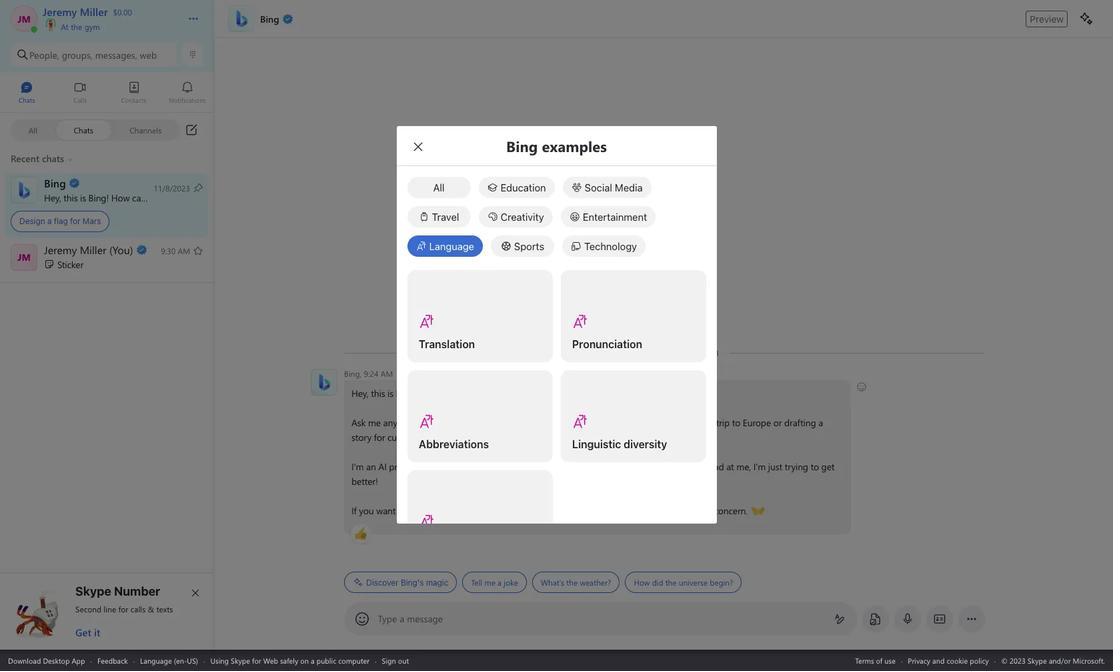 Task type: vqa. For each thing, say whether or not it's contained in the screenshot.
line
yes



Task type: locate. For each thing, give the bounding box(es) containing it.
groups, down like
[[449, 431, 479, 444]]

weird.
[[640, 460, 664, 473]]

0 horizontal spatial hey,
[[44, 191, 61, 204]]

groups, inside ask me any type of question, like finding vegan restaurants in cambridge, itinerary for your trip to europe or drafting a story for curious kids. in groups, remember to mention me with @bing. i'm an ai preview, so i'm still learning. sometimes i might say something weird. don't get mad at me, i'm just trying to get better! if you want to start over, type
[[449, 431, 479, 444]]

0 horizontal spatial language
[[140, 655, 172, 665]]

bing up any
[[396, 387, 414, 400]]

for left your
[[682, 416, 693, 429]]

joke
[[503, 577, 518, 588]]

to left give
[[577, 504, 586, 517]]

get right trying
[[821, 460, 834, 473]]

0 horizontal spatial groups,
[[62, 48, 93, 61]]

1 vertical spatial type
[[450, 504, 468, 517]]

magic
[[426, 577, 448, 587]]

me left any
[[368, 416, 381, 429]]

curious
[[387, 431, 416, 444]]

want left give
[[555, 504, 575, 517]]

0 vertical spatial type
[[400, 416, 417, 429]]

0 horizontal spatial you
[[173, 191, 188, 204]]

0 vertical spatial how
[[111, 191, 130, 204]]

i'm left an
[[351, 460, 363, 473]]

0 horizontal spatial get
[[690, 460, 703, 473]]

0 horizontal spatial bing
[[88, 191, 106, 204]]

1 horizontal spatial get
[[821, 460, 834, 473]]

people, groups, messages, web
[[29, 48, 157, 61]]

1 vertical spatial bing
[[396, 387, 414, 400]]

report
[[680, 504, 704, 517]]

this
[[64, 191, 78, 204], [371, 387, 385, 400]]

is left !
[[80, 191, 86, 204]]

chats
[[74, 124, 93, 135]]

kids.
[[419, 431, 436, 444]]

0 horizontal spatial just
[[663, 504, 677, 517]]

vegan
[[515, 416, 539, 429]]

how left did
[[634, 577, 650, 588]]

want left the start at the left bottom
[[376, 504, 395, 517]]

0 horizontal spatial how
[[111, 191, 130, 204]]

a
[[47, 216, 52, 226], [818, 416, 823, 429], [707, 504, 711, 517], [497, 577, 501, 588], [400, 612, 404, 625], [311, 655, 315, 665]]

&
[[148, 604, 154, 614]]

1 horizontal spatial i'm
[[435, 460, 447, 473]]

just left trying
[[768, 460, 782, 473]]

feedback
[[97, 655, 128, 665]]

the right at
[[71, 21, 82, 32]]

1 vertical spatial language
[[140, 655, 172, 665]]

translation
[[419, 338, 475, 350]]

discover bing's magic
[[366, 577, 448, 587]]

all left chats in the left top of the page
[[28, 124, 37, 135]]

all up travel
[[433, 181, 445, 193]]

1 horizontal spatial bing
[[396, 387, 414, 400]]

1 vertical spatial of
[[876, 655, 883, 665]]

ask me any type of question, like finding vegan restaurants in cambridge, itinerary for your trip to europe or drafting a story for curious kids. in groups, remember to mention me with @bing. i'm an ai preview, so i'm still learning. sometimes i might say something weird. don't get mad at me, i'm just trying to get better! if you want to start over, type
[[351, 416, 837, 517]]

concern.
[[714, 504, 748, 517]]

i right can
[[149, 191, 151, 204]]

out
[[398, 655, 409, 665]]

using skype for web safely on a public computer
[[210, 655, 370, 665]]

you right 'if'
[[359, 504, 374, 517]]

your
[[695, 416, 713, 429]]

terms
[[855, 655, 874, 665]]

how right !
[[111, 191, 130, 204]]

1 get from the left
[[690, 460, 703, 473]]

1 horizontal spatial of
[[876, 655, 883, 665]]

language down travel
[[429, 240, 474, 252]]

1 horizontal spatial type
[[450, 504, 468, 517]]

to right the trip
[[732, 416, 740, 429]]

0 horizontal spatial want
[[376, 504, 395, 517]]

type up curious
[[400, 416, 417, 429]]

0 vertical spatial of
[[419, 416, 427, 429]]

at the gym button
[[43, 19, 175, 32]]

just left report
[[663, 504, 677, 517]]

for right line at left
[[118, 604, 128, 614]]

1 horizontal spatial just
[[768, 460, 782, 473]]

0 horizontal spatial the
[[71, 21, 82, 32]]

preview,
[[389, 460, 421, 473]]

at the gym
[[59, 21, 100, 32]]

you
[[173, 191, 188, 204], [359, 504, 374, 517], [538, 504, 553, 517]]

ask
[[351, 416, 365, 429]]

story
[[351, 431, 371, 444]]

desktop
[[43, 655, 70, 665]]

0 vertical spatial is
[[80, 191, 86, 204]]

cookie
[[947, 655, 968, 665]]

a right drafting
[[818, 416, 823, 429]]

a right on
[[311, 655, 315, 665]]

pronunciation
[[572, 338, 642, 350]]

skype inside "element"
[[75, 584, 111, 598]]

me inside tell me a joke button
[[484, 577, 495, 588]]

hey, down the bing, at bottom left
[[351, 387, 368, 400]]

1 horizontal spatial how
[[634, 577, 650, 588]]

groups, down at the gym
[[62, 48, 93, 61]]

europe
[[743, 416, 771, 429]]

for inside "skype number" "element"
[[118, 604, 128, 614]]

hey,
[[44, 191, 61, 204], [351, 387, 368, 400]]

0 horizontal spatial i'm
[[351, 460, 363, 473]]

a right report
[[707, 504, 711, 517]]

1 horizontal spatial language
[[429, 240, 474, 252]]

1 horizontal spatial groups,
[[449, 431, 479, 444]]

this up "flag"
[[64, 191, 78, 204]]

i'm
[[351, 460, 363, 473], [435, 460, 447, 473], [753, 460, 766, 473]]

for right story
[[374, 431, 385, 444]]

1 vertical spatial all
[[433, 181, 445, 193]]

1 horizontal spatial want
[[555, 504, 575, 517]]

0 vertical spatial language
[[429, 240, 474, 252]]

1 vertical spatial how
[[634, 577, 650, 588]]

get
[[690, 460, 703, 473], [821, 460, 834, 473]]

0 vertical spatial this
[[64, 191, 78, 204]]

terms of use link
[[855, 655, 896, 665]]

policy
[[970, 655, 989, 665]]

skype up the second
[[75, 584, 111, 598]]

0 horizontal spatial skype
[[75, 584, 111, 598]]

and
[[512, 504, 528, 517]]

language (en-us) link
[[140, 655, 198, 665]]

(en-
[[174, 655, 187, 665]]

sports
[[514, 240, 544, 252]]

an
[[366, 460, 376, 473]]

linguistic
[[572, 438, 621, 450]]

a left the joke
[[497, 577, 501, 588]]

1 horizontal spatial hey,
[[351, 387, 368, 400]]

1 horizontal spatial is
[[387, 387, 393, 400]]

2 horizontal spatial i'm
[[753, 460, 766, 473]]

how did the universe begin? button
[[625, 572, 742, 593]]

bing for hey, this is bing
[[396, 387, 414, 400]]

public
[[317, 655, 336, 665]]

me right tell
[[484, 577, 495, 588]]

0 vertical spatial hey,
[[44, 191, 61, 204]]

privacy and cookie policy
[[908, 655, 989, 665]]

1 vertical spatial groups,
[[449, 431, 479, 444]]

0 vertical spatial groups,
[[62, 48, 93, 61]]

web
[[263, 655, 278, 665]]

1 horizontal spatial this
[[371, 387, 385, 400]]

0 horizontal spatial i
[[149, 191, 151, 204]]

type right over,
[[450, 504, 468, 517]]

a inside button
[[497, 577, 501, 588]]

language left (en-
[[140, 655, 172, 665]]

safely
[[280, 655, 298, 665]]

of left use
[[876, 655, 883, 665]]

finding
[[485, 416, 513, 429]]

how inside button
[[634, 577, 650, 588]]

learning.
[[466, 460, 500, 473]]

0 horizontal spatial all
[[28, 124, 37, 135]]

0 horizontal spatial is
[[80, 191, 86, 204]]

get it
[[75, 626, 100, 639]]

hey, up "design a flag for mars"
[[44, 191, 61, 204]]

a left "flag"
[[47, 216, 52, 226]]

groups,
[[62, 48, 93, 61], [449, 431, 479, 444]]

i left might
[[549, 460, 552, 473]]

i'm right so
[[435, 460, 447, 473]]

groups, inside "button"
[[62, 48, 93, 61]]

privacy
[[908, 655, 931, 665]]

the right what's
[[566, 577, 577, 588]]

0 vertical spatial skype
[[75, 584, 111, 598]]

just inside ask me any type of question, like finding vegan restaurants in cambridge, itinerary for your trip to europe or drafting a story for curious kids. in groups, remember to mention me with @bing. i'm an ai preview, so i'm still learning. sometimes i might say something weird. don't get mad at me, i'm just trying to get better! if you want to start over, type
[[768, 460, 782, 473]]

of up kids.
[[419, 416, 427, 429]]

1 vertical spatial skype
[[231, 655, 250, 665]]

get left mad
[[690, 460, 703, 473]]

of
[[419, 416, 427, 429], [876, 655, 883, 665]]

did
[[652, 577, 663, 588]]

how
[[111, 191, 130, 204], [634, 577, 650, 588]]

want
[[376, 504, 395, 517], [555, 504, 575, 517]]

cambridge,
[[598, 416, 644, 429]]

bing up mars
[[88, 191, 106, 204]]

question,
[[430, 416, 467, 429]]

you right if
[[538, 504, 553, 517]]

. and if you want to give me feedback, just report a concern.
[[508, 504, 750, 517]]

1 vertical spatial this
[[371, 387, 385, 400]]

1 vertical spatial hey,
[[351, 387, 368, 400]]

i inside ask me any type of question, like finding vegan restaurants in cambridge, itinerary for your trip to europe or drafting a story for curious kids. in groups, remember to mention me with @bing. i'm an ai preview, so i'm still learning. sometimes i might say something weird. don't get mad at me, i'm just trying to get better! if you want to start over, type
[[549, 460, 552, 473]]

you right help at left
[[173, 191, 188, 204]]

begin?
[[710, 577, 733, 588]]

trying
[[785, 460, 808, 473]]

1 horizontal spatial the
[[566, 577, 577, 588]]

1 horizontal spatial skype
[[231, 655, 250, 665]]

skype right using
[[231, 655, 250, 665]]

can
[[132, 191, 146, 204]]

language for language
[[429, 240, 474, 252]]

language for language (en-us)
[[140, 655, 172, 665]]

skype
[[75, 584, 111, 598], [231, 655, 250, 665]]

0 horizontal spatial this
[[64, 191, 78, 204]]

texts
[[156, 604, 173, 614]]

download desktop app link
[[8, 655, 85, 665]]

people,
[[29, 48, 59, 61]]

1 horizontal spatial you
[[359, 504, 374, 517]]

0 vertical spatial just
[[768, 460, 782, 473]]

i'm right me,
[[753, 460, 766, 473]]

remember
[[481, 431, 523, 444]]

1 vertical spatial is
[[387, 387, 393, 400]]

this down 9:24
[[371, 387, 385, 400]]

a inside ask me any type of question, like finding vegan restaurants in cambridge, itinerary for your trip to europe or drafting a story for curious kids. in groups, remember to mention me with @bing. i'm an ai preview, so i'm still learning. sometimes i might say something weird. don't get mad at me, i'm just trying to get better! if you want to start over, type
[[818, 416, 823, 429]]

tab list
[[0, 75, 214, 112]]

2 horizontal spatial the
[[665, 577, 676, 588]]

any
[[383, 416, 397, 429]]

sticker button
[[0, 238, 214, 278]]

is for hey, this is bing ! how can i help you today?
[[80, 191, 86, 204]]

is down am
[[387, 387, 393, 400]]

1 want from the left
[[376, 504, 395, 517]]

2 get from the left
[[821, 460, 834, 473]]

1 vertical spatial i
[[549, 460, 552, 473]]

the right did
[[665, 577, 676, 588]]

0 vertical spatial bing
[[88, 191, 106, 204]]

0 vertical spatial i
[[149, 191, 151, 204]]

0 horizontal spatial of
[[419, 416, 427, 429]]

1 horizontal spatial i
[[549, 460, 552, 473]]



Task type: describe. For each thing, give the bounding box(es) containing it.
for right "flag"
[[70, 216, 80, 226]]

!
[[106, 191, 109, 204]]

type a message
[[378, 612, 443, 625]]

linguistic diversity
[[572, 438, 667, 450]]

technology
[[584, 240, 637, 252]]

message
[[407, 612, 443, 625]]

design a flag for mars
[[19, 216, 101, 226]]

something
[[595, 460, 638, 473]]

hey, for hey, this is bing ! how can i help you today?
[[44, 191, 61, 204]]

want inside ask me any type of question, like finding vegan restaurants in cambridge, itinerary for your trip to europe or drafting a story for curious kids. in groups, remember to mention me with @bing. i'm an ai preview, so i'm still learning. sometimes i might say something weird. don't get mad at me, i'm just trying to get better! if you want to start over, type
[[376, 504, 395, 517]]

at
[[726, 460, 734, 473]]

2 want from the left
[[555, 504, 575, 517]]

gym
[[84, 21, 100, 32]]

calls
[[131, 604, 146, 614]]

2 horizontal spatial you
[[538, 504, 553, 517]]

mad
[[706, 460, 724, 473]]

might
[[554, 460, 578, 473]]

Type a message text field
[[379, 612, 824, 626]]

web
[[140, 48, 157, 61]]

bing,
[[344, 368, 361, 379]]

sometimes
[[502, 460, 547, 473]]

language (en-us)
[[140, 655, 198, 665]]

2 i'm from the left
[[435, 460, 447, 473]]

ai
[[378, 460, 386, 473]]

this for hey, this is bing ! how can i help you today?
[[64, 191, 78, 204]]

media
[[615, 181, 643, 193]]

terms of use
[[855, 655, 896, 665]]

us)
[[187, 655, 198, 665]]

to down the vegan
[[525, 431, 533, 444]]

the for at
[[71, 21, 82, 32]]

get
[[75, 626, 91, 639]]

sign out
[[382, 655, 409, 665]]

bing for hey, this is bing ! how can i help you today?
[[88, 191, 106, 204]]

messages,
[[95, 48, 137, 61]]

today?
[[190, 191, 217, 204]]

me left with
[[572, 431, 584, 444]]

(openhands)
[[751, 504, 801, 516]]

for left web
[[252, 655, 261, 665]]

me,
[[736, 460, 751, 473]]

discover
[[366, 577, 398, 587]]

universe
[[679, 577, 708, 588]]

trip
[[716, 416, 730, 429]]

app
[[72, 655, 85, 665]]

what's the weather? button
[[532, 572, 620, 593]]

skype number
[[75, 584, 160, 598]]

to left the start at the left bottom
[[398, 504, 406, 517]]

or
[[773, 416, 782, 429]]

hey, this is bing ! how can i help you today?
[[44, 191, 219, 204]]

1 vertical spatial just
[[663, 504, 677, 517]]

1 horizontal spatial all
[[433, 181, 445, 193]]

number
[[114, 584, 160, 598]]

sign
[[382, 655, 396, 665]]

sticker
[[57, 258, 83, 271]]

@bing.
[[606, 431, 635, 444]]

what's the weather?
[[541, 577, 611, 588]]

hey, for hey, this is bing
[[351, 387, 368, 400]]

in
[[439, 431, 446, 444]]

me right give
[[607, 504, 620, 517]]

diversity
[[624, 438, 667, 450]]

over,
[[429, 504, 448, 517]]

9:24
[[364, 368, 378, 379]]

tell me a joke button
[[462, 572, 527, 593]]

of inside ask me any type of question, like finding vegan restaurants in cambridge, itinerary for your trip to europe or drafting a story for curious kids. in groups, remember to mention me with @bing. i'm an ai preview, so i'm still learning. sometimes i might say something weird. don't get mad at me, i'm just trying to get better! if you want to start over, type
[[419, 416, 427, 429]]

tell
[[471, 577, 482, 588]]

design
[[19, 216, 45, 226]]

computer
[[338, 655, 370, 665]]

mars
[[83, 216, 101, 226]]

and
[[933, 655, 945, 665]]

it
[[94, 626, 100, 639]]

preview
[[1030, 13, 1064, 24]]

tell me a joke
[[471, 577, 518, 588]]

help
[[153, 191, 171, 204]]

travel
[[432, 211, 459, 223]]

0 horizontal spatial type
[[400, 416, 417, 429]]

mention
[[536, 431, 569, 444]]

entertainment
[[583, 211, 647, 223]]

a right type
[[400, 612, 404, 625]]

what's
[[541, 577, 564, 588]]

social media
[[585, 181, 643, 193]]

itinerary
[[647, 416, 679, 429]]

you inside ask me any type of question, like finding vegan restaurants in cambridge, itinerary for your trip to europe or drafting a story for curious kids. in groups, remember to mention me with @bing. i'm an ai preview, so i'm still learning. sometimes i might say something weird. don't get mad at me, i'm just trying to get better! if you want to start over, type
[[359, 504, 374, 517]]

still
[[450, 460, 463, 473]]

3 i'm from the left
[[753, 460, 766, 473]]

sign out link
[[382, 655, 409, 665]]

the for what's
[[566, 577, 577, 588]]

privacy and cookie policy link
[[908, 655, 989, 665]]

line
[[104, 604, 116, 614]]

give
[[588, 504, 605, 517]]

drafting
[[784, 416, 816, 429]]

bing, 9:24 am
[[344, 368, 393, 379]]

if
[[351, 504, 356, 517]]

this for hey, this is bing
[[371, 387, 385, 400]]

0 vertical spatial all
[[28, 124, 37, 135]]

second
[[75, 604, 101, 614]]

1 i'm from the left
[[351, 460, 363, 473]]

to right trying
[[811, 460, 819, 473]]

skype number element
[[11, 584, 203, 639]]

in
[[588, 416, 596, 429]]

how did the universe begin?
[[634, 577, 733, 588]]

is for hey, this is bing
[[387, 387, 393, 400]]

second line for calls & texts
[[75, 604, 173, 614]]

flag
[[54, 216, 68, 226]]

hey, this is bing
[[351, 387, 414, 400]]



